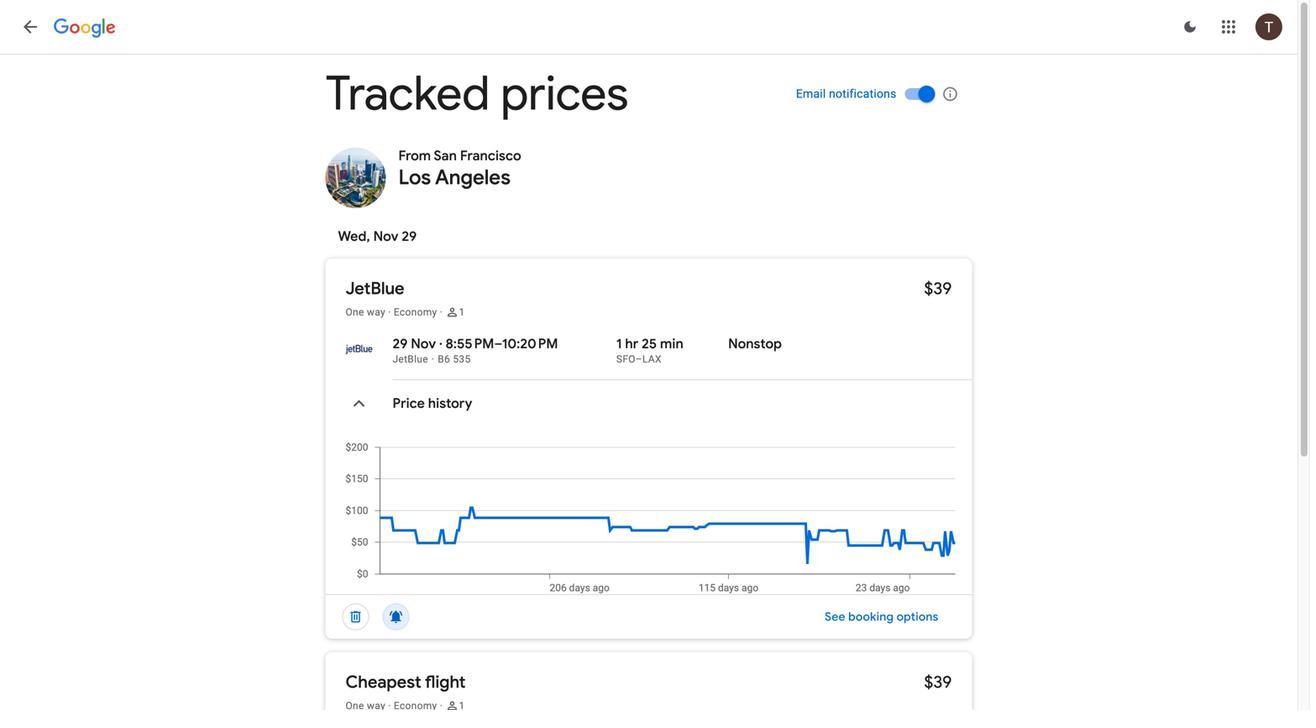 Task type: vqa. For each thing, say whether or not it's contained in the screenshot.
THE SHOW STREET VIEW COVERAGE Icon
no



Task type: describe. For each thing, give the bounding box(es) containing it.
email notifications image
[[942, 85, 959, 102]]

price history
[[393, 395, 473, 413]]

nonstop
[[729, 336, 782, 353]]

tracked
[[326, 64, 490, 124]]

lax
[[643, 354, 662, 366]]

$39 for cheapest flight
[[925, 672, 952, 694]]

airline logo image
[[346, 336, 373, 363]]

price
[[393, 395, 425, 413]]

see booking options
[[825, 610, 939, 625]]

sfo
[[617, 354, 636, 366]]

1 hr 25 min sfo – lax
[[617, 336, 684, 366]]

wed, nov 29
[[338, 228, 417, 245]]

1 for 1 hr 25 min sfo – lax
[[617, 336, 622, 353]]

1 vertical spatial 29
[[393, 336, 408, 353]]

go back image
[[20, 17, 40, 37]]

min
[[660, 336, 684, 353]]

1 vertical spatial jetblue
[[393, 354, 428, 366]]

angeles
[[435, 165, 511, 191]]

options
[[897, 610, 939, 625]]

cheapest
[[346, 672, 422, 694]]

flight
[[425, 672, 466, 694]]

economy
[[394, 307, 437, 318]]

39 US dollars text field
[[925, 672, 952, 694]]

29 nov
[[393, 336, 436, 353]]

25
[[642, 336, 657, 353]]

1 passenger text field
[[459, 306, 465, 319]]

wed,
[[338, 228, 370, 245]]



Task type: locate. For each thing, give the bounding box(es) containing it.
$39
[[925, 278, 952, 300], [925, 672, 952, 694]]

nov right the wed, on the left top
[[374, 228, 399, 245]]

prices
[[501, 64, 629, 124]]

1 up 8:55 pm
[[459, 307, 465, 318]]

san
[[434, 147, 457, 165]]

39 US dollars text field
[[925, 278, 952, 300]]

0 vertical spatial nov
[[374, 228, 399, 245]]

1 vertical spatial 1
[[617, 336, 622, 353]]

jetblue up 'way'
[[346, 278, 405, 300]]

8:55 pm
[[446, 336, 494, 353]]

8:55 pm – 10:20 pm
[[446, 336, 558, 353]]

email notifications
[[796, 87, 897, 101]]

1 horizontal spatial 1
[[617, 336, 622, 353]]

jetblue down 29 nov
[[393, 354, 428, 366]]

from
[[399, 147, 431, 165]]

1 horizontal spatial nov
[[411, 336, 436, 353]]

1 vertical spatial nov
[[411, 336, 436, 353]]

0 horizontal spatial 1
[[459, 307, 465, 318]]

29
[[402, 228, 417, 245], [393, 336, 408, 353]]

change appearance image
[[1170, 7, 1211, 47]]

from san francisco los angeles
[[399, 147, 522, 191]]

history
[[428, 395, 473, 413]]

2 $39 from the top
[[925, 672, 952, 694]]

 image
[[432, 354, 435, 366]]

nov down economy
[[411, 336, 436, 353]]

b6
[[438, 354, 450, 366]]

nov for wed,
[[374, 228, 399, 245]]

1 vertical spatial $39
[[925, 672, 952, 694]]

disable email notifications for solution, one way trip from san francisco to los angeles.wed, nov 29 image
[[376, 597, 416, 638]]

29 down one way economy
[[393, 336, 408, 353]]

1 horizontal spatial –
[[636, 354, 643, 366]]

535
[[453, 354, 471, 366]]

tracked prices
[[326, 64, 629, 124]]

los
[[399, 165, 431, 191]]

1
[[459, 307, 465, 318], [617, 336, 622, 353]]

cheapest flight
[[346, 672, 466, 694]]

– inside 1 hr 25 min sfo – lax
[[636, 354, 643, 366]]

1 passenger text field
[[459, 700, 465, 711]]

0 vertical spatial –
[[494, 336, 502, 353]]

price history graph image
[[339, 441, 973, 595]]

booking
[[849, 610, 894, 625]]

10:20 pm
[[502, 336, 558, 353]]

price history graph application
[[339, 441, 973, 595]]

–
[[494, 336, 502, 353], [636, 354, 643, 366]]

1 left hr
[[617, 336, 622, 353]]

nov for 29
[[411, 336, 436, 353]]

$39 for jetblue
[[925, 278, 952, 300]]

1 for 1
[[459, 307, 465, 318]]

1 inside 1 hr 25 min sfo – lax
[[617, 336, 622, 353]]

email
[[796, 87, 826, 101]]

0 horizontal spatial nov
[[374, 228, 399, 245]]

1 vertical spatial –
[[636, 354, 643, 366]]

way
[[367, 307, 386, 318]]

remove saved flight, one way trip from san francisco to los angeles.wed, nov 29 image
[[336, 597, 376, 638]]

29 right the wed, on the left top
[[402, 228, 417, 245]]

nov
[[374, 228, 399, 245], [411, 336, 436, 353]]

notifications
[[829, 87, 897, 101]]

0 vertical spatial 29
[[402, 228, 417, 245]]

francisco
[[460, 147, 522, 165]]

0 vertical spatial 1
[[459, 307, 465, 318]]

0 horizontal spatial –
[[494, 336, 502, 353]]

see
[[825, 610, 846, 625]]

b6 535
[[438, 354, 471, 366]]

0 vertical spatial jetblue
[[346, 278, 405, 300]]

one
[[346, 307, 364, 318]]

0 vertical spatial $39
[[925, 278, 952, 300]]

1 $39 from the top
[[925, 278, 952, 300]]

hr
[[625, 336, 639, 353]]

one way economy
[[346, 307, 437, 318]]

jetblue
[[346, 278, 405, 300], [393, 354, 428, 366]]



